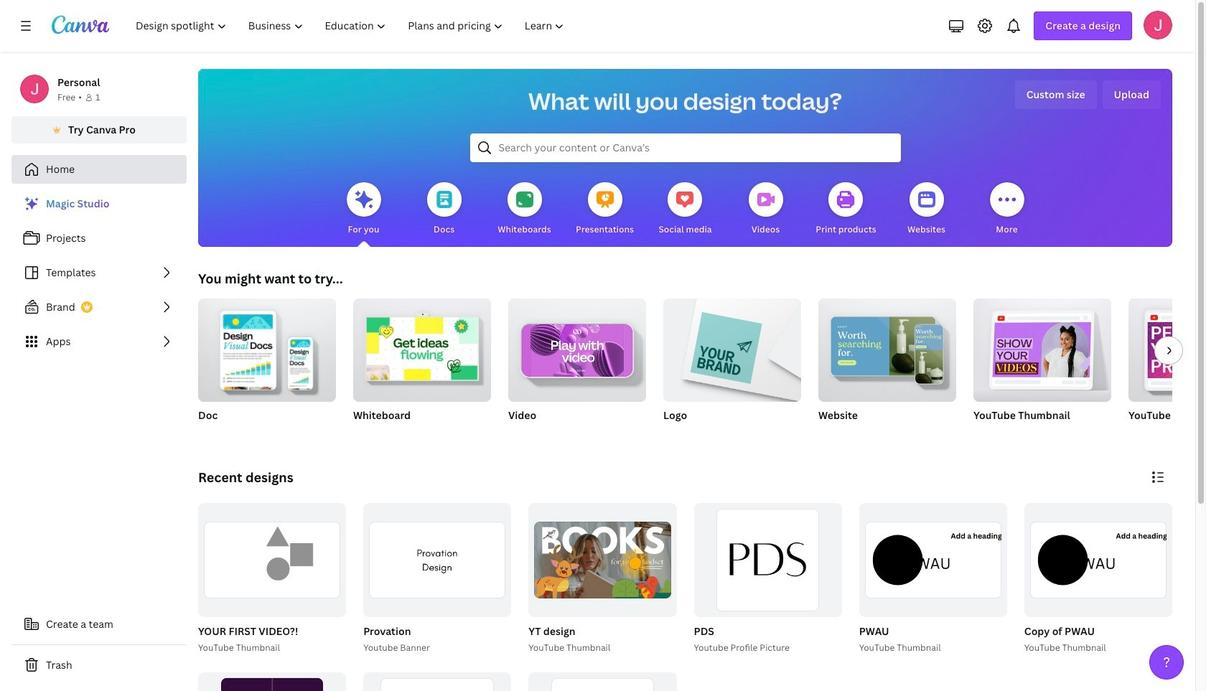 Task type: vqa. For each thing, say whether or not it's contained in the screenshot.
James Peterson icon
yes



Task type: describe. For each thing, give the bounding box(es) containing it.
top level navigation element
[[126, 11, 577, 40]]



Task type: locate. For each thing, give the bounding box(es) containing it.
james peterson image
[[1144, 11, 1173, 40]]

Search search field
[[499, 134, 873, 162]]

None search field
[[470, 134, 901, 162]]

list
[[11, 190, 187, 356]]

group
[[198, 293, 336, 441], [198, 293, 336, 402], [353, 293, 491, 441], [353, 293, 491, 402], [509, 293, 647, 441], [509, 293, 647, 402], [664, 293, 802, 441], [664, 293, 802, 402], [819, 293, 957, 441], [819, 293, 957, 402], [974, 293, 1112, 441], [974, 293, 1112, 402], [1129, 299, 1207, 441], [1129, 299, 1207, 402], [195, 504, 346, 656], [198, 504, 346, 618], [361, 504, 512, 656], [364, 504, 512, 618], [526, 504, 677, 656], [529, 504, 677, 618], [691, 504, 842, 656], [694, 504, 842, 618], [857, 504, 1008, 656], [860, 504, 1008, 618], [1022, 504, 1173, 656], [1025, 504, 1173, 618], [198, 673, 346, 692], [364, 673, 512, 692], [529, 673, 677, 692]]



